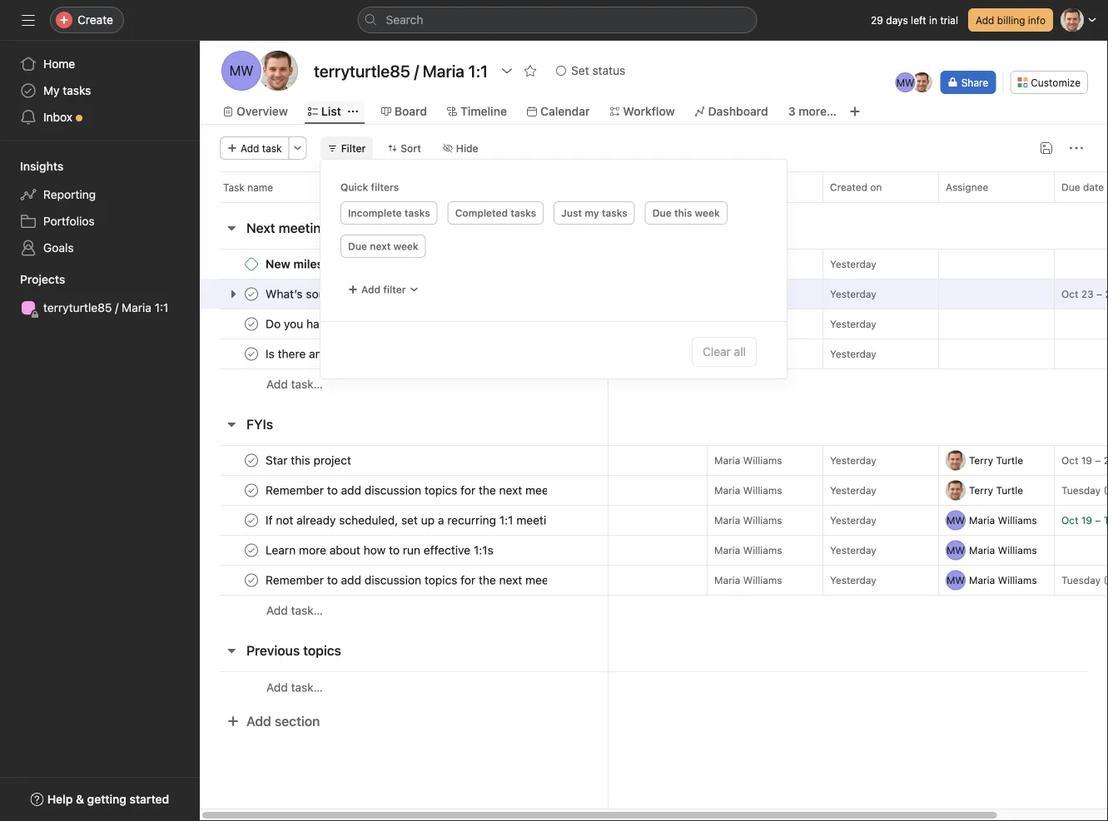 Task type: vqa. For each thing, say whether or not it's contained in the screenshot.
across
no



Task type: describe. For each thing, give the bounding box(es) containing it.
filter
[[383, 284, 406, 296]]

oct 19 – 2
[[1062, 455, 1108, 467]]

clear
[[703, 345, 731, 359]]

task… for add task… button inside the header next meeting tree grid
[[291, 378, 323, 391]]

status
[[592, 64, 626, 77]]

due next week button
[[341, 235, 426, 258]]

19 for – t
[[1082, 515, 1093, 527]]

completed tasks button
[[448, 202, 544, 225]]

share button
[[941, 71, 996, 94]]

t
[[1104, 515, 1108, 527]]

topic type field for do you have any project updates? cell
[[608, 309, 708, 340]]

add up add section button
[[266, 681, 288, 695]]

yesterday for new milestone cell
[[830, 259, 877, 270]]

23
[[1082, 289, 1094, 300]]

tuesday for terry turtle
[[1062, 485, 1101, 497]]

– for oct 19 – 2
[[1095, 455, 1101, 467]]

completed checkbox inside 'what's something that was harder than expected?' cell
[[241, 284, 261, 304]]

my
[[585, 207, 599, 219]]

inbox link
[[10, 104, 190, 131]]

help & getting started
[[47, 793, 169, 807]]

tasks right 'my' at right
[[602, 207, 628, 219]]

more…
[[799, 105, 837, 118]]

completed image for do you have any project updates? text box
[[241, 314, 261, 334]]

mw for learn more about how to run effective 1:1s "text box"
[[947, 545, 965, 557]]

add task
[[241, 142, 282, 154]]

reporting link
[[10, 182, 190, 208]]

oct for oct 19 – t
[[1062, 515, 1079, 527]]

hide button
[[435, 137, 486, 160]]

search list box
[[358, 7, 757, 33]]

info
[[1028, 14, 1046, 26]]

mw for remember to add discussion topics for the next meeting text field
[[947, 575, 965, 587]]

row containing task name
[[200, 172, 1108, 202]]

If not already scheduled, set up a recurring 1:1 meeting in your calendar text field
[[262, 513, 548, 529]]

add filter button
[[341, 278, 427, 301]]

quick filters
[[341, 182, 399, 193]]

completed checkbox for if not already scheduled, set up a recurring 1:1 meeting in your calendar text field
[[241, 511, 261, 531]]

add inside header next meeting tree grid
[[266, 378, 288, 391]]

search button
[[358, 7, 757, 33]]

williams for star this project cell
[[743, 455, 782, 467]]

Remember to add discussion topics for the next meeting text field
[[262, 572, 548, 589]]

billing
[[997, 14, 1025, 26]]

completed tasks
[[455, 207, 536, 219]]

customize
[[1031, 77, 1081, 88]]

topic type field for is there anything we should be doing differently? cell
[[608, 339, 708, 370]]

workflow
[[623, 105, 675, 118]]

reporting
[[43, 188, 96, 202]]

set status
[[571, 64, 626, 77]]

section
[[275, 714, 320, 730]]

completed milestone image
[[245, 258, 258, 271]]

week for due this week
[[695, 207, 720, 219]]

clear all button
[[692, 337, 757, 367]]

due for due next week
[[348, 241, 367, 252]]

portfolios link
[[10, 208, 190, 235]]

Star this project text field
[[262, 453, 356, 469]]

maria williams for "remember to add discussion topics for the next meeting" cell corresponding to mw
[[714, 575, 782, 587]]

more actions image
[[293, 143, 303, 153]]

maria williams for learn more about how to run effective 1:1s cell
[[714, 545, 782, 557]]

next
[[370, 241, 391, 252]]

row containing yesterday
[[200, 279, 1108, 310]]

goals
[[43, 241, 74, 255]]

completed checkbox for remember to add discussion topics for the next meeting text field
[[241, 571, 261, 591]]

maria williams for the if not already scheduled, set up a recurring 1:1 meeting in your calendar cell
[[714, 515, 782, 527]]

1 add task… row from the top
[[200, 369, 1108, 400]]

previous topics
[[246, 643, 341, 659]]

williams for "remember to add discussion topics for the next meeting" cell corresponding to mw
[[743, 575, 782, 587]]

add filter
[[361, 284, 406, 296]]

add inside header fyis tree grid
[[266, 604, 288, 618]]

getting
[[87, 793, 127, 807]]

projects button
[[0, 271, 65, 288]]

completed image for remember to add discussion topics for the next meeting text box
[[241, 481, 261, 501]]

yesterday for star this project cell
[[830, 455, 877, 467]]

due date
[[1062, 182, 1104, 193]]

completed image for if not already scheduled, set up a recurring 1:1 meeting in your calendar text field
[[241, 511, 261, 531]]

add task… button for 3rd add task… row
[[266, 679, 323, 697]]

29
[[871, 14, 883, 26]]

– for oct 19 – t
[[1095, 515, 1101, 527]]

&
[[76, 793, 84, 807]]

more actions image
[[1070, 142, 1083, 155]]

set status button
[[549, 59, 633, 82]]

oct for oct 19 – 2
[[1062, 455, 1079, 467]]

2 yesterday from the top
[[830, 289, 877, 300]]

goals link
[[10, 235, 190, 261]]

header next meeting tree grid
[[200, 249, 1108, 400]]

terry for tuesday
[[969, 485, 994, 497]]

29 days left in trial
[[871, 14, 958, 26]]

add billing info
[[976, 14, 1046, 26]]

show options image
[[501, 64, 514, 77]]

board link
[[381, 102, 427, 121]]

3 more… button
[[788, 102, 837, 121]]

name
[[247, 182, 273, 193]]

do you have any project updates? cell
[[200, 309, 609, 340]]

task… for add task… button in header fyis tree grid
[[291, 604, 323, 618]]

terryturtle85 / maria 1:1
[[43, 301, 168, 315]]

incomplete
[[348, 207, 402, 219]]

created
[[830, 182, 868, 193]]

williams for "is there anything we should be doing differently?" cell
[[743, 348, 782, 360]]

timeline
[[460, 105, 507, 118]]

incomplete tasks button
[[341, 202, 438, 225]]

terryturtle85
[[43, 301, 112, 315]]

calendar
[[540, 105, 590, 118]]

insights button
[[0, 158, 64, 175]]

calendar link
[[527, 102, 590, 121]]

learn more about how to run effective 1:1s cell
[[200, 535, 609, 566]]

2 for oct 23 – 2
[[1105, 289, 1108, 300]]

3
[[788, 105, 796, 118]]

creator for new milestone cell
[[707, 249, 824, 280]]

next meeting button
[[246, 213, 329, 243]]

tasks for completed tasks
[[511, 207, 536, 219]]

3 add task… from the top
[[266, 681, 323, 695]]

just my tasks button
[[554, 202, 635, 225]]

tasks for my tasks
[[63, 84, 91, 97]]

week for due next week
[[394, 241, 419, 252]]

mw for if not already scheduled, set up a recurring 1:1 meeting in your calendar text field
[[947, 515, 965, 527]]

my
[[43, 84, 60, 97]]

date
[[1083, 182, 1104, 193]]

3 collapse task list for this section image from the top
[[225, 645, 238, 658]]

add task… inside header fyis tree grid
[[266, 604, 323, 618]]

New milestone text field
[[262, 256, 353, 273]]

3 add task… row from the top
[[200, 672, 1108, 704]]

turtle for tuesday
[[996, 485, 1024, 497]]

just my tasks
[[561, 207, 628, 219]]

fyis
[[246, 417, 273, 433]]

terry turtle for oct 19
[[969, 455, 1024, 467]]

global element
[[0, 41, 200, 141]]

9 yesterday from the top
[[830, 575, 877, 587]]

customize button
[[1010, 71, 1088, 94]]

remember to add discussion topics for the next meeting cell for tt
[[200, 475, 609, 506]]

set
[[571, 64, 589, 77]]

left
[[911, 14, 927, 26]]

if not already scheduled, set up a recurring 1:1 meeting in your calendar cell
[[200, 505, 609, 536]]

terryturtle85 / maria 1:1 link
[[10, 295, 190, 321]]

remember to add discussion topics for the next meeting cell for mw
[[200, 565, 609, 596]]

just
[[561, 207, 582, 219]]



Task type: locate. For each thing, give the bounding box(es) containing it.
0 vertical spatial due
[[1062, 182, 1081, 193]]

0 vertical spatial collapse task list for this section image
[[225, 222, 238, 235]]

0 vertical spatial terry turtle
[[969, 455, 1024, 467]]

collapse task list for this section image
[[225, 222, 238, 235], [225, 418, 238, 431], [225, 645, 238, 658]]

1 oct from the top
[[1062, 289, 1079, 300]]

3 completed checkbox from the top
[[241, 511, 261, 531]]

completed image inside learn more about how to run effective 1:1s cell
[[241, 541, 261, 561]]

mw
[[229, 63, 253, 79], [897, 77, 915, 88], [947, 515, 965, 527], [947, 545, 965, 557], [947, 575, 965, 587]]

oct left "t"
[[1062, 515, 1079, 527]]

2 oct from the top
[[1062, 455, 1079, 467]]

previous topics button
[[246, 636, 341, 666]]

oct 19 – t
[[1062, 515, 1108, 527]]

2 remember to add discussion topics for the next meeting cell from the top
[[200, 565, 609, 596]]

1 completed checkbox from the top
[[241, 284, 261, 304]]

Remember to add discussion topics for the next meeting text field
[[262, 483, 548, 499]]

1 add task… from the top
[[266, 378, 323, 391]]

oct up 'oct 19 – t'
[[1062, 455, 1079, 467]]

yesterday row
[[200, 249, 1108, 280]]

completed
[[455, 207, 508, 219]]

1 vertical spatial tuesday
[[1062, 575, 1101, 587]]

tasks right my
[[63, 84, 91, 97]]

tasks inside button
[[405, 207, 430, 219]]

– up 'oct 19 – t'
[[1095, 455, 1101, 467]]

repeats image
[[1104, 484, 1108, 498], [1104, 574, 1108, 587]]

workflow link
[[610, 102, 675, 121]]

overview
[[236, 105, 288, 118]]

yesterday for learn more about how to run effective 1:1s cell
[[830, 545, 877, 557]]

add tab image
[[849, 105, 862, 118]]

in
[[929, 14, 938, 26]]

portfolios
[[43, 214, 95, 228]]

2 repeats image from the top
[[1104, 574, 1108, 587]]

terry
[[969, 455, 994, 467], [969, 485, 994, 497]]

tt
[[270, 63, 286, 79], [916, 77, 929, 88], [950, 455, 962, 467], [950, 485, 962, 497]]

0 vertical spatial 19
[[1082, 455, 1093, 467]]

1 add task… button from the top
[[266, 376, 323, 394]]

days
[[886, 14, 908, 26]]

4 yesterday from the top
[[830, 348, 877, 360]]

due for due this week
[[653, 207, 672, 219]]

0 vertical spatial task…
[[291, 378, 323, 391]]

completed image inside header fyis tree grid
[[241, 481, 261, 501]]

2 vertical spatial add task… row
[[200, 672, 1108, 704]]

williams for the if not already scheduled, set up a recurring 1:1 meeting in your calendar cell
[[743, 515, 782, 527]]

home link
[[10, 51, 190, 77]]

1 vertical spatial add task… row
[[200, 595, 1108, 626]]

overview link
[[223, 102, 288, 121]]

timeline link
[[447, 102, 507, 121]]

Completed milestone checkbox
[[245, 258, 258, 271]]

2 turtle from the top
[[996, 485, 1024, 497]]

this
[[674, 207, 692, 219]]

2 vertical spatial oct
[[1062, 515, 1079, 527]]

3 yesterday from the top
[[830, 319, 877, 330]]

Is there anything we should be doing differently? text field
[[262, 346, 532, 363]]

task
[[262, 142, 282, 154]]

add left section at bottom left
[[246, 714, 271, 730]]

0 vertical spatial remember to add discussion topics for the next meeting cell
[[200, 475, 609, 506]]

1 vertical spatial turtle
[[996, 485, 1024, 497]]

yesterday
[[830, 259, 877, 270], [830, 289, 877, 300], [830, 319, 877, 330], [830, 348, 877, 360], [830, 455, 877, 467], [830, 485, 877, 497], [830, 515, 877, 527], [830, 545, 877, 557], [830, 575, 877, 587]]

0 vertical spatial add task… button
[[266, 376, 323, 394]]

week
[[695, 207, 720, 219], [394, 241, 419, 252]]

Learn more about how to run effective 1:1s text field
[[262, 543, 499, 559]]

completed image for learn more about how to run effective 1:1s "text box"
[[241, 541, 261, 561]]

tasks for incomplete tasks
[[405, 207, 430, 219]]

2 collapse task list for this section image from the top
[[225, 418, 238, 431]]

2 tuesday from the top
[[1062, 575, 1101, 587]]

add billing info button
[[968, 8, 1053, 32]]

meeting
[[279, 220, 329, 236]]

completed checkbox for star this project text field
[[241, 451, 261, 471]]

task name
[[223, 182, 273, 193]]

2 19 from the top
[[1082, 515, 1093, 527]]

add inside dropdown button
[[361, 284, 381, 296]]

due left the 'this'
[[653, 207, 672, 219]]

my tasks link
[[10, 77, 190, 104]]

help
[[47, 793, 73, 807]]

1 vertical spatial remember to add discussion topics for the next meeting cell
[[200, 565, 609, 596]]

maria inside terryturtle85 / maria 1:1 link
[[122, 301, 151, 315]]

2 completed checkbox from the top
[[241, 451, 261, 471]]

add task… button for 2nd add task… row from the top
[[266, 602, 323, 620]]

19 for – 2
[[1082, 455, 1093, 467]]

2 add task… from the top
[[266, 604, 323, 618]]

1 completed image from the top
[[241, 314, 261, 334]]

add task… button inside header next meeting tree grid
[[266, 376, 323, 394]]

1 19 from the top
[[1082, 455, 1093, 467]]

repeats image down "t"
[[1104, 574, 1108, 587]]

2 inside header fyis tree grid
[[1104, 455, 1108, 467]]

2 vertical spatial collapse task list for this section image
[[225, 645, 238, 658]]

tasks right completed
[[511, 207, 536, 219]]

save options image
[[1040, 142, 1053, 155]]

oct for oct 23 – 2
[[1062, 289, 1079, 300]]

williams for learn more about how to run effective 1:1s cell
[[743, 545, 782, 557]]

1 vertical spatial task…
[[291, 604, 323, 618]]

2 horizontal spatial due
[[1062, 182, 1081, 193]]

repeats image for terry turtle
[[1104, 484, 1108, 498]]

2
[[1105, 289, 1108, 300], [1104, 455, 1108, 467]]

1 vertical spatial 19
[[1082, 515, 1093, 527]]

1 vertical spatial terry
[[969, 485, 994, 497]]

next meeting
[[246, 220, 329, 236]]

add task…
[[266, 378, 323, 391], [266, 604, 323, 618], [266, 681, 323, 695]]

add left filter at the left of the page
[[361, 284, 381, 296]]

row
[[200, 172, 1108, 202], [220, 202, 1108, 203], [200, 279, 1108, 310], [200, 309, 1108, 340], [200, 339, 1108, 370], [200, 446, 1108, 476], [200, 475, 1108, 506], [200, 505, 1108, 536], [200, 535, 1108, 566], [200, 565, 1108, 596]]

0 vertical spatial turtle
[[996, 455, 1024, 467]]

add task… button
[[266, 376, 323, 394], [266, 602, 323, 620], [266, 679, 323, 697]]

star this project cell
[[200, 446, 609, 476]]

1 terry turtle from the top
[[969, 455, 1024, 467]]

1 vertical spatial repeats image
[[1104, 574, 1108, 587]]

5 yesterday from the top
[[830, 455, 877, 467]]

my tasks
[[43, 84, 91, 97]]

oct inside row
[[1062, 289, 1079, 300]]

2 completed image from the top
[[241, 451, 261, 471]]

remember to add discussion topics for the next meeting cell down learn more about how to run effective 1:1s "text box"
[[200, 565, 609, 596]]

1 remember to add discussion topics for the next meeting cell from the top
[[200, 475, 609, 506]]

add task… button up previous topics button
[[266, 602, 323, 620]]

repeats image up "t"
[[1104, 484, 1108, 498]]

terry turtle for tuesday
[[969, 485, 1024, 497]]

1 horizontal spatial week
[[695, 207, 720, 219]]

None text field
[[310, 56, 492, 86]]

2 right 23
[[1105, 289, 1108, 300]]

expand subtask list for the task what's something that was harder than expected? image
[[227, 288, 240, 301]]

0 vertical spatial repeats image
[[1104, 484, 1108, 498]]

1 vertical spatial completed image
[[241, 344, 261, 364]]

1:1
[[155, 301, 168, 315]]

2 completed checkbox from the top
[[241, 344, 261, 364]]

add task button
[[220, 137, 289, 160]]

–
[[1097, 289, 1103, 300], [1095, 455, 1101, 467], [1095, 515, 1101, 527]]

2 vertical spatial add task…
[[266, 681, 323, 695]]

add left billing on the right of page
[[976, 14, 995, 26]]

due next week
[[348, 241, 419, 252]]

1 vertical spatial add task…
[[266, 604, 323, 618]]

1 task… from the top
[[291, 378, 323, 391]]

4 completed checkbox from the top
[[241, 571, 261, 591]]

4 completed checkbox from the top
[[241, 541, 261, 561]]

1 repeats image from the top
[[1104, 484, 1108, 498]]

1 completed image from the top
[[241, 284, 261, 304]]

completed checkbox for is there anything we should be doing differently? text field
[[241, 344, 261, 364]]

1 terry from the top
[[969, 455, 994, 467]]

0 vertical spatial add task… row
[[200, 369, 1108, 400]]

remember to add discussion topics for the next meeting cell up if not already scheduled, set up a recurring 1:1 meeting in your calendar text field
[[200, 475, 609, 506]]

incomplete tasks
[[348, 207, 430, 219]]

share
[[962, 77, 989, 88]]

yesterday for "is there anything we should be doing differently?" cell
[[830, 348, 877, 360]]

1 tuesday from the top
[[1062, 485, 1101, 497]]

1 vertical spatial week
[[394, 241, 419, 252]]

williams for "remember to add discussion topics for the next meeting" cell related to tt
[[743, 485, 782, 497]]

collapse task list for this section image left the fyis button
[[225, 418, 238, 431]]

2 for oct 19 – 2
[[1104, 455, 1108, 467]]

add up previous
[[266, 604, 288, 618]]

maria williams
[[714, 319, 782, 330], [714, 348, 782, 360], [714, 455, 782, 467], [714, 485, 782, 497], [714, 515, 782, 527], [969, 515, 1037, 527], [714, 545, 782, 557], [969, 545, 1037, 557], [714, 575, 782, 587], [969, 575, 1037, 587]]

projects element
[[0, 265, 200, 325]]

tuesday
[[1062, 485, 1101, 497], [1062, 575, 1101, 587]]

add task… up the fyis button
[[266, 378, 323, 391]]

completed checkbox inside the if not already scheduled, set up a recurring 1:1 meeting in your calendar cell
[[241, 511, 261, 531]]

due inside row
[[1062, 182, 1081, 193]]

1 yesterday from the top
[[830, 259, 877, 270]]

clear all
[[703, 345, 746, 359]]

3 completed image from the top
[[241, 481, 261, 501]]

add task… up previous topics button
[[266, 604, 323, 618]]

is there anything we should be doing differently? cell
[[200, 339, 609, 370]]

collapse task list for this section image left previous
[[225, 645, 238, 658]]

hide sidebar image
[[22, 13, 35, 27]]

completed image inside star this project cell
[[241, 451, 261, 471]]

add task… button up section at bottom left
[[266, 679, 323, 697]]

1 vertical spatial oct
[[1062, 455, 1079, 467]]

collapse task list for this section image for next meeting
[[225, 222, 238, 235]]

2 inside row
[[1105, 289, 1108, 300]]

topic type field for new milestone cell
[[608, 249, 708, 280]]

1 vertical spatial collapse task list for this section image
[[225, 418, 238, 431]]

– for oct 23 – 2
[[1097, 289, 1103, 300]]

3 task… from the top
[[291, 681, 323, 695]]

completed checkbox up previous
[[241, 571, 261, 591]]

filter
[[341, 142, 366, 154]]

add task… button for first add task… row
[[266, 376, 323, 394]]

1 turtle from the top
[[996, 455, 1024, 467]]

completed image
[[241, 284, 261, 304], [241, 451, 261, 471], [241, 511, 261, 531], [241, 541, 261, 561], [241, 571, 261, 591]]

completed checkbox inside "is there anything we should be doing differently?" cell
[[241, 344, 261, 364]]

2 vertical spatial –
[[1095, 515, 1101, 527]]

add task… row
[[200, 369, 1108, 400], [200, 595, 1108, 626], [200, 672, 1108, 704]]

help & getting started button
[[20, 785, 180, 815]]

0 vertical spatial –
[[1097, 289, 1103, 300]]

maria williams for "remember to add discussion topics for the next meeting" cell related to tt
[[714, 485, 782, 497]]

5 completed image from the top
[[241, 571, 261, 591]]

2 vertical spatial task…
[[291, 681, 323, 695]]

tasks inside global element
[[63, 84, 91, 97]]

terry turtle
[[969, 455, 1024, 467], [969, 485, 1024, 497]]

add task… button up the fyis button
[[266, 376, 323, 394]]

completed checkbox inside star this project cell
[[241, 451, 261, 471]]

completed image inside "remember to add discussion topics for the next meeting" cell
[[241, 571, 261, 591]]

remember to add discussion topics for the next meeting cell
[[200, 475, 609, 506], [200, 565, 609, 596]]

add to starred image
[[524, 64, 537, 77]]

tuesday down 'oct 19 – t'
[[1062, 575, 1101, 587]]

1 horizontal spatial due
[[653, 207, 672, 219]]

list link
[[308, 102, 341, 121]]

collapse task list for this section image left next
[[225, 222, 238, 235]]

fyis button
[[246, 410, 273, 440]]

completed image up the fyis button
[[241, 344, 261, 364]]

hide
[[456, 142, 478, 154]]

0 horizontal spatial week
[[394, 241, 419, 252]]

add section
[[246, 714, 320, 730]]

projects
[[20, 273, 65, 286]]

filters
[[371, 182, 399, 193]]

create
[[77, 13, 113, 27]]

Do you have any project updates? text field
[[262, 316, 452, 333]]

2 vertical spatial completed image
[[241, 481, 261, 501]]

completed checkbox down the fyis button
[[241, 481, 261, 501]]

1 vertical spatial terry turtle
[[969, 485, 1024, 497]]

tuesday for maria williams
[[1062, 575, 1101, 587]]

2 up "t"
[[1104, 455, 1108, 467]]

completed checkbox inside learn more about how to run effective 1:1s cell
[[241, 541, 261, 561]]

task… inside header fyis tree grid
[[291, 604, 323, 618]]

completed image for star this project text field
[[241, 451, 261, 471]]

collapse task list for this section image for fyis
[[225, 418, 238, 431]]

0 vertical spatial add task…
[[266, 378, 323, 391]]

insights
[[20, 159, 64, 173]]

filter button
[[320, 137, 373, 160]]

19 up 'oct 19 – t'
[[1082, 455, 1093, 467]]

task…
[[291, 378, 323, 391], [291, 604, 323, 618], [291, 681, 323, 695]]

completed checkbox inside do you have any project updates? cell
[[241, 314, 261, 334]]

maria williams for do you have any project updates? cell
[[714, 319, 782, 330]]

0 vertical spatial oct
[[1062, 289, 1079, 300]]

board
[[395, 105, 427, 118]]

due for due date
[[1062, 182, 1081, 193]]

– inside header next meeting tree grid
[[1097, 289, 1103, 300]]

add left task
[[241, 142, 259, 154]]

maria williams for "is there anything we should be doing differently?" cell
[[714, 348, 782, 360]]

4 completed image from the top
[[241, 541, 261, 561]]

0 horizontal spatial due
[[348, 241, 367, 252]]

completed checkbox down 'completed milestone' image
[[241, 314, 261, 334]]

19 left "t"
[[1082, 515, 1093, 527]]

started
[[130, 793, 169, 807]]

list
[[321, 105, 341, 118]]

dashboard
[[708, 105, 768, 118]]

add task… button inside header fyis tree grid
[[266, 602, 323, 620]]

1 vertical spatial 2
[[1104, 455, 1108, 467]]

completed checkbox for learn more about how to run effective 1:1s "text box"
[[241, 541, 261, 561]]

tuesday up 'oct 19 – t'
[[1062, 485, 1101, 497]]

inbox
[[43, 110, 72, 124]]

sort
[[401, 142, 421, 154]]

0 vertical spatial completed image
[[241, 314, 261, 334]]

completed checkbox for do you have any project updates? text box
[[241, 314, 261, 334]]

1 completed checkbox from the top
[[241, 314, 261, 334]]

week right the next
[[394, 241, 419, 252]]

3 completed checkbox from the top
[[241, 481, 261, 501]]

1 vertical spatial due
[[653, 207, 672, 219]]

Completed checkbox
[[241, 284, 261, 304], [241, 451, 261, 471], [241, 511, 261, 531], [241, 541, 261, 561]]

task… up section at bottom left
[[291, 681, 323, 695]]

2 completed image from the top
[[241, 344, 261, 364]]

due
[[1062, 182, 1081, 193], [653, 207, 672, 219], [348, 241, 367, 252]]

add task… inside header next meeting tree grid
[[266, 378, 323, 391]]

completed image down the fyis button
[[241, 481, 261, 501]]

oct left 23
[[1062, 289, 1079, 300]]

due left the 'date'
[[1062, 182, 1081, 193]]

created on
[[830, 182, 882, 193]]

header fyis tree grid
[[200, 446, 1108, 626]]

3 more…
[[788, 105, 837, 118]]

completed image inside the if not already scheduled, set up a recurring 1:1 meeting in your calendar cell
[[241, 511, 261, 531]]

on
[[870, 182, 882, 193]]

1 vertical spatial –
[[1095, 455, 1101, 467]]

2 add task… row from the top
[[200, 595, 1108, 626]]

2 task… from the top
[[291, 604, 323, 618]]

completed image for is there anything we should be doing differently? text field
[[241, 344, 261, 364]]

due this week
[[653, 207, 720, 219]]

1 vertical spatial add task… button
[[266, 602, 323, 620]]

2 terry turtle from the top
[[969, 485, 1024, 497]]

0 vertical spatial tuesday
[[1062, 485, 1101, 497]]

due left the next
[[348, 241, 367, 252]]

oct 23 – 2
[[1062, 289, 1108, 300]]

yesterday for do you have any project updates? cell
[[830, 319, 877, 330]]

insights element
[[0, 152, 200, 265]]

3 add task… button from the top
[[266, 679, 323, 697]]

2 vertical spatial due
[[348, 241, 367, 252]]

task… inside header next meeting tree grid
[[291, 378, 323, 391]]

maria williams for star this project cell
[[714, 455, 782, 467]]

0 vertical spatial terry
[[969, 455, 994, 467]]

dashboard link
[[695, 102, 768, 121]]

2 add task… button from the top
[[266, 602, 323, 620]]

Completed checkbox
[[241, 314, 261, 334], [241, 344, 261, 364], [241, 481, 261, 501], [241, 571, 261, 591]]

8 yesterday from the top
[[830, 545, 877, 557]]

add task… up section at bottom left
[[266, 681, 323, 695]]

3 oct from the top
[[1062, 515, 1079, 527]]

repeats image for maria williams
[[1104, 574, 1108, 587]]

0 vertical spatial 2
[[1105, 289, 1108, 300]]

terry for oct 19
[[969, 455, 994, 467]]

turtle for oct 19
[[996, 455, 1024, 467]]

– right 23
[[1097, 289, 1103, 300]]

completed checkbox for remember to add discussion topics for the next meeting text box
[[241, 481, 261, 501]]

0 vertical spatial week
[[695, 207, 720, 219]]

completed image
[[241, 314, 261, 334], [241, 344, 261, 364], [241, 481, 261, 501]]

completed image for remember to add discussion topics for the next meeting text field
[[241, 571, 261, 591]]

2 vertical spatial add task… button
[[266, 679, 323, 697]]

completed image down 'completed milestone' image
[[241, 314, 261, 334]]

6 yesterday from the top
[[830, 485, 877, 497]]

tasks right incomplete
[[405, 207, 430, 219]]

new milestone cell
[[200, 249, 609, 280]]

3 completed image from the top
[[241, 511, 261, 531]]

add inside "button"
[[976, 14, 995, 26]]

7 yesterday from the top
[[830, 515, 877, 527]]

yesterday for the if not already scheduled, set up a recurring 1:1 meeting in your calendar cell
[[830, 515, 877, 527]]

task… up star this project text field
[[291, 378, 323, 391]]

williams for do you have any project updates? cell
[[743, 319, 782, 330]]

week right the 'this'
[[695, 207, 720, 219]]

1 collapse task list for this section image from the top
[[225, 222, 238, 235]]

– left "t"
[[1095, 515, 1101, 527]]

completed image inside "is there anything we should be doing differently?" cell
[[241, 344, 261, 364]]

tab actions image
[[348, 107, 358, 117]]

completed checkbox up the fyis button
[[241, 344, 261, 364]]

add up the fyis button
[[266, 378, 288, 391]]

what's something that was harder than expected? cell
[[200, 279, 609, 310]]

What's something that was harder than expected? text field
[[262, 286, 499, 303]]

task… for add task… button related to 3rd add task… row
[[291, 681, 323, 695]]

completed image inside do you have any project updates? cell
[[241, 314, 261, 334]]

task… up previous topics button
[[291, 604, 323, 618]]

2 terry from the top
[[969, 485, 994, 497]]



